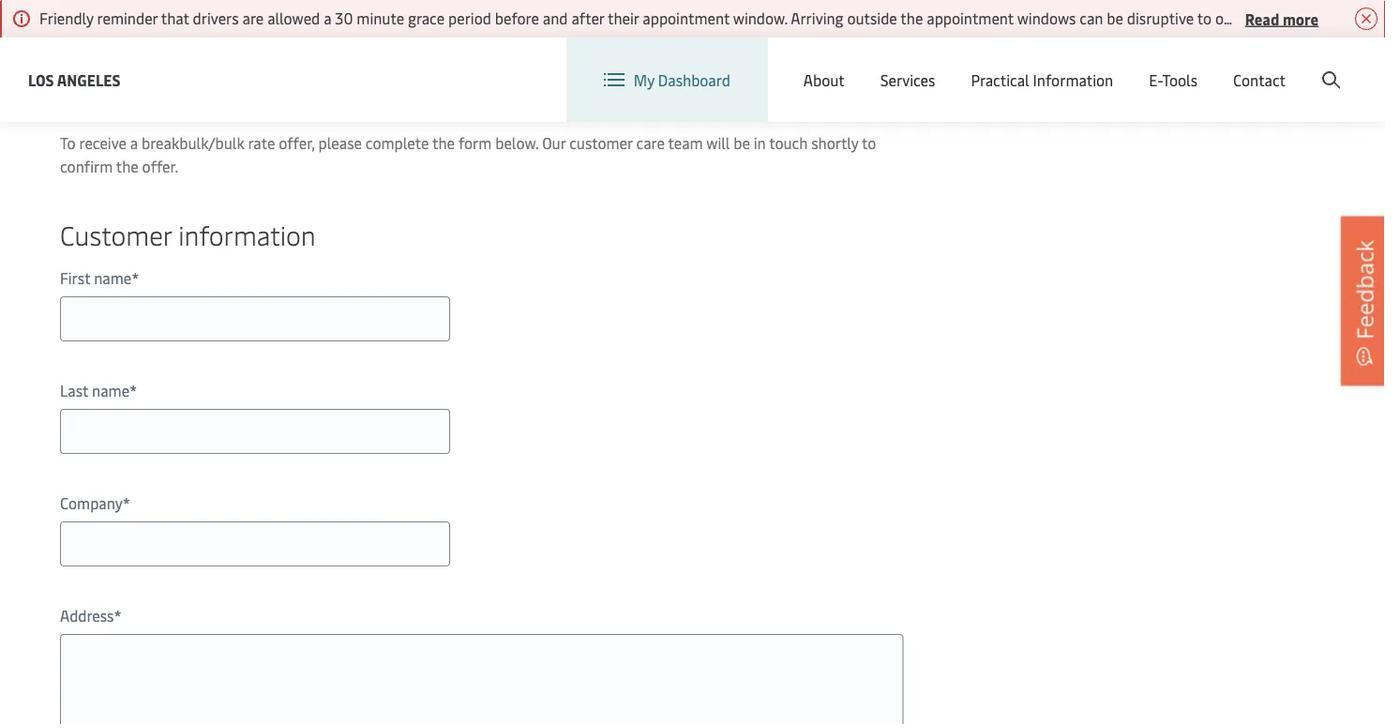 Task type: describe. For each thing, give the bounding box(es) containing it.
complete
[[366, 133, 429, 153]]

address
[[60, 606, 114, 626]]

0 horizontal spatial to
[[484, 1, 499, 22]]

road.
[[556, 1, 590, 22]]

first
[[60, 268, 90, 288]]

location
[[906, 55, 964, 75]]

in
[[754, 133, 766, 153]]

offer,
[[279, 133, 315, 153]]

services
[[881, 70, 936, 90]]

practical information button
[[971, 38, 1114, 122]]

name for first name
[[94, 268, 132, 288]]

rate
[[248, 133, 275, 153]]

global
[[1024, 55, 1067, 75]]

team
[[668, 133, 703, 153]]

quote
[[216, 47, 306, 93]]

create
[[1248, 55, 1292, 75]]

1 horizontal spatial a
[[190, 47, 208, 93]]

e-tools button
[[1150, 38, 1198, 122]]

to
[[60, 133, 76, 153]]

feedback
[[1350, 240, 1380, 340]]

breakbulk/bulk
[[142, 133, 245, 153]]

last
[[60, 380, 88, 401]]

infrastructure
[[231, 1, 325, 22]]

login / create account
[[1199, 55, 1350, 75]]

intermodal
[[153, 1, 228, 22]]

care
[[637, 133, 665, 153]]

my dashboard
[[634, 70, 731, 90]]

last name
[[60, 380, 130, 401]]

Company text field
[[60, 522, 450, 567]]

read more button
[[1246, 7, 1319, 30]]

global menu button
[[983, 37, 1128, 93]]

/
[[1238, 55, 1244, 75]]

login
[[1199, 55, 1235, 75]]

to inside to receive a breakbulk/bulk rate offer, please complete the form below. our customer care team will be in touch shortly to confirm the offer.
[[862, 133, 877, 153]]

access
[[437, 1, 481, 22]]

more
[[1283, 8, 1319, 28]]

switch location button
[[828, 55, 964, 75]]

practical information
[[971, 70, 1114, 90]]

e-
[[1150, 70, 1163, 90]]

read more
[[1246, 8, 1319, 28]]

customer
[[60, 216, 172, 252]]

first name
[[60, 268, 132, 288]]

confirm
[[60, 156, 113, 176]]

my
[[634, 70, 655, 90]]

with
[[329, 1, 358, 22]]

to receive a breakbulk/bulk rate offer, please complete the form below. our customer care team will be in touch shortly to confirm the offer.
[[60, 133, 877, 176]]

immediate
[[362, 1, 433, 22]]

contact button
[[1234, 38, 1286, 122]]

e-tools
[[1150, 70, 1198, 90]]

menu
[[1071, 55, 1109, 75]]



Task type: vqa. For each thing, say whether or not it's contained in the screenshot.
E-TOOLS popup button
yes



Task type: locate. For each thing, give the bounding box(es) containing it.
login / create account link
[[1164, 38, 1350, 93]]

angeles
[[57, 69, 121, 90]]

please
[[319, 133, 362, 153]]

shortly
[[812, 133, 859, 153]]

0 vertical spatial to
[[484, 1, 499, 22]]

contact
[[1234, 70, 1286, 90]]

name right last
[[92, 380, 130, 401]]

customer information
[[60, 216, 316, 252]]

services button
[[881, 38, 936, 122]]

1 vertical spatial to
[[862, 133, 877, 153]]

and
[[527, 1, 552, 22]]

Address text field
[[60, 634, 904, 724]]

practical
[[971, 70, 1030, 90]]

switch location
[[858, 55, 964, 75]]

form
[[459, 133, 492, 153]]

a inside to receive a breakbulk/bulk rate offer, please complete the form below. our customer care team will be in touch shortly to confirm the offer.
[[130, 133, 138, 153]]

a right receive at the left
[[130, 133, 138, 153]]

read
[[1246, 8, 1280, 28]]

information
[[1034, 70, 1114, 90]]

name right first
[[94, 268, 132, 288]]

los
[[28, 69, 54, 90]]

to
[[484, 1, 499, 22], [862, 133, 877, 153]]

los angeles link
[[28, 68, 121, 91]]

feedback button
[[1342, 217, 1386, 386]]

a down intermodal on the top left of page
[[190, 47, 208, 93]]

receive
[[79, 133, 127, 153]]

dashboard
[[658, 70, 731, 90]]

close alert image
[[1356, 8, 1378, 30]]

1 vertical spatial name
[[92, 380, 130, 401]]

request a quote
[[60, 47, 306, 93]]

offer.
[[142, 156, 178, 176]]

name for last name
[[92, 380, 130, 401]]

switch
[[858, 55, 902, 75]]

to right 'shortly'
[[862, 133, 877, 153]]

1 vertical spatial a
[[130, 133, 138, 153]]

information
[[179, 216, 316, 252]]

customer
[[570, 133, 633, 153]]

touch
[[769, 133, 808, 153]]

a
[[190, 47, 208, 93], [130, 133, 138, 153]]

0 horizontal spatial the
[[116, 156, 139, 176]]

0 vertical spatial the
[[433, 133, 455, 153]]

0 vertical spatial name
[[94, 268, 132, 288]]

1 horizontal spatial the
[[433, 133, 455, 153]]

about
[[804, 70, 845, 90]]

los angeles
[[28, 69, 121, 90]]

global menu
[[1024, 55, 1109, 75]]

Last name text field
[[60, 409, 450, 454]]

1 vertical spatial the
[[116, 156, 139, 176]]

to left rail
[[484, 1, 499, 22]]

account
[[1295, 55, 1350, 75]]

name
[[94, 268, 132, 288], [92, 380, 130, 401]]

request
[[60, 47, 182, 93]]

will
[[707, 133, 730, 153]]

tools
[[1163, 70, 1198, 90]]

our
[[542, 133, 566, 153]]

the
[[433, 133, 455, 153], [116, 156, 139, 176]]

about button
[[804, 38, 845, 122]]

company
[[60, 493, 123, 513]]

my dashboard button
[[604, 38, 731, 122]]

0 horizontal spatial a
[[130, 133, 138, 153]]

be
[[734, 133, 750, 153]]

rail
[[502, 1, 523, 22]]

intermodal infrastructure with immediate access to rail and road.
[[153, 1, 590, 22]]

1 horizontal spatial to
[[862, 133, 877, 153]]

0 vertical spatial a
[[190, 47, 208, 93]]

below.
[[496, 133, 539, 153]]

the left the form
[[433, 133, 455, 153]]

the left offer.
[[116, 156, 139, 176]]

First name text field
[[60, 296, 450, 342]]



